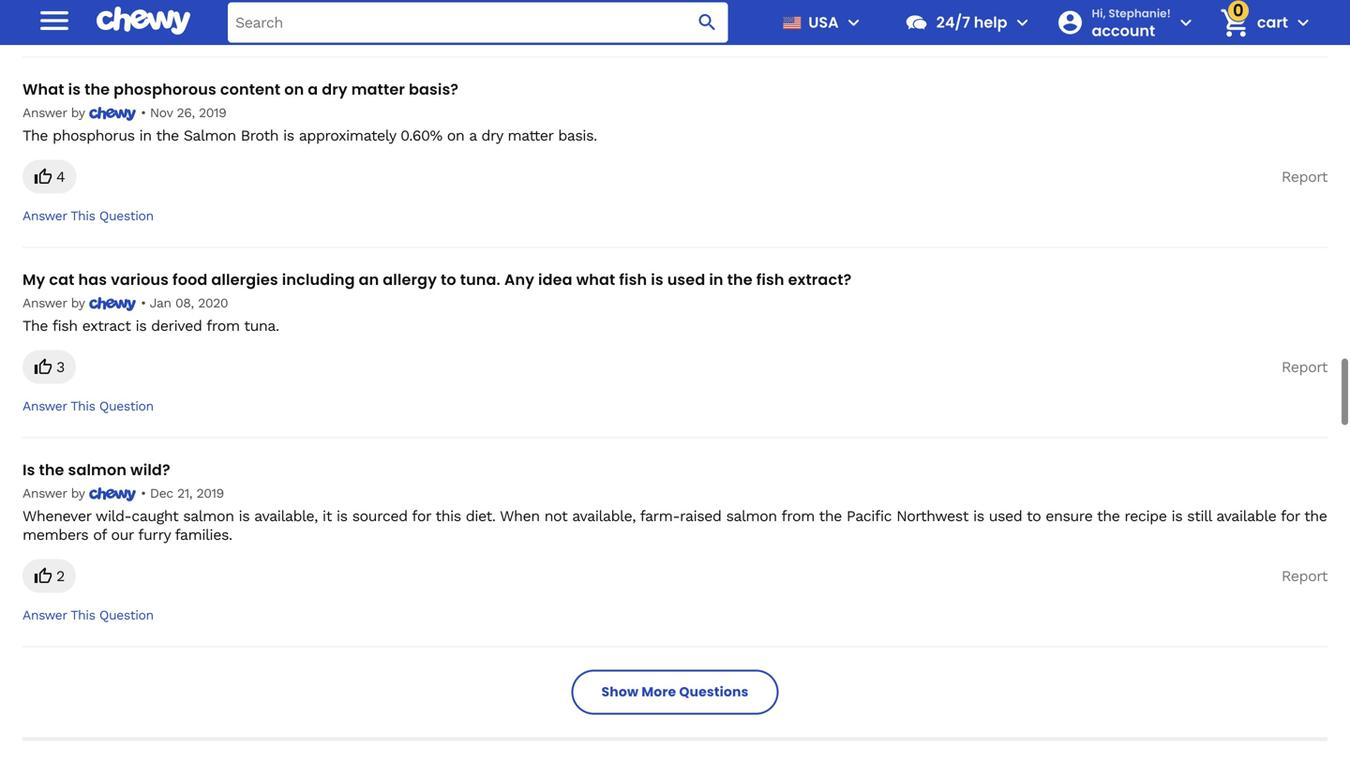 Task type: vqa. For each thing, say whether or not it's contained in the screenshot.
$20K associated with second "Lemonade Insurance Logo" from right
no



Task type: locate. For each thing, give the bounding box(es) containing it.
4 this from the top
[[71, 608, 95, 623]]

answer this question button for has
[[23, 398, 154, 415]]

question down our at left bottom
[[99, 608, 154, 623]]

1 vertical spatial matter
[[508, 126, 554, 144]]

1 answer by from the top
[[23, 105, 89, 120]]

answer by
[[23, 105, 89, 120], [23, 295, 89, 311], [23, 486, 89, 501]]

• for phosphorous
[[141, 105, 146, 120]]

report button
[[1282, 160, 1328, 194], [1282, 350, 1328, 384], [1282, 560, 1328, 593]]

2 horizontal spatial fish
[[757, 269, 785, 290]]

answer up what
[[23, 18, 67, 33]]

answer down my
[[23, 295, 67, 311]]

2 vertical spatial by
[[71, 486, 85, 501]]

chewy home image
[[97, 0, 190, 42]]

2 vertical spatial answer by
[[23, 486, 89, 501]]

4 question from the top
[[99, 608, 154, 623]]

question for phosphorous
[[99, 208, 154, 224]]

1 vertical spatial the
[[23, 317, 48, 335]]

answer by down what
[[23, 105, 89, 120]]

the for my
[[23, 317, 48, 335]]

3 answer this question from the top
[[23, 399, 154, 414]]

the right the available
[[1305, 508, 1328, 525]]

a
[[308, 79, 318, 100], [469, 126, 477, 144]]

dry up approximately
[[322, 79, 348, 100]]

0 vertical spatial tuna.
[[460, 269, 501, 290]]

3 answer from the top
[[23, 208, 67, 224]]

is
[[68, 79, 81, 100], [283, 126, 294, 144], [651, 269, 664, 290], [135, 317, 146, 335], [239, 508, 250, 525], [337, 508, 348, 525], [974, 508, 985, 525], [1172, 508, 1183, 525]]

2 vertical spatial report button
[[1282, 560, 1328, 593]]

used right what
[[668, 269, 706, 290]]

1 answer this question from the top
[[23, 18, 154, 33]]

my cat has various food allergies including an allergy to tuna. any idea what fish is used in the fish extract?
[[23, 269, 852, 290]]

chewy image up wild-
[[89, 488, 137, 502]]

0 horizontal spatial tuna.
[[244, 317, 279, 335]]

1 horizontal spatial in
[[709, 269, 724, 290]]

2 by from the top
[[71, 295, 85, 311]]

dry
[[322, 79, 348, 100], [482, 126, 503, 144]]

the
[[84, 79, 110, 100], [156, 126, 179, 144], [728, 269, 753, 290], [39, 460, 64, 481], [819, 508, 842, 525], [1097, 508, 1120, 525], [1305, 508, 1328, 525]]

0 vertical spatial answer by
[[23, 105, 89, 120]]

6 answer from the top
[[23, 486, 67, 501]]

on right content
[[284, 79, 304, 100]]

1 vertical spatial chewy image
[[89, 297, 137, 311]]

0 horizontal spatial in
[[139, 126, 152, 144]]

salmon up families.
[[183, 508, 234, 525]]

2019 for phosphorous
[[199, 105, 226, 120]]

2 vertical spatial report
[[1282, 568, 1328, 585]]

3 • from the top
[[141, 486, 146, 501]]

1 answer from the top
[[23, 18, 67, 33]]

matter left basis.
[[508, 126, 554, 144]]

0 vertical spatial report
[[1282, 168, 1328, 186]]

fish up the 3
[[52, 317, 78, 335]]

of
[[93, 526, 106, 544]]

question
[[99, 18, 154, 33], [99, 208, 154, 224], [99, 399, 154, 414], [99, 608, 154, 623]]

farm-
[[640, 508, 680, 525]]

usa
[[809, 12, 839, 33]]

1 horizontal spatial on
[[447, 126, 465, 144]]

1 vertical spatial from
[[782, 508, 815, 525]]

idea
[[538, 269, 573, 290]]

1 vertical spatial to
[[1027, 508, 1041, 525]]

wild?
[[130, 460, 170, 481]]

0 horizontal spatial salmon
[[68, 460, 127, 481]]

1 • from the top
[[141, 105, 146, 120]]

0 vertical spatial the
[[23, 126, 48, 144]]

answer down 3 button
[[23, 399, 67, 414]]

24/7 help
[[937, 12, 1008, 33]]

answer down what
[[23, 105, 67, 120]]

answer down 2 button
[[23, 608, 67, 623]]

a right 0.60%
[[469, 126, 477, 144]]

• left the dec
[[141, 486, 146, 501]]

matter left 'basis?'
[[351, 79, 405, 100]]

7 answer from the top
[[23, 608, 67, 623]]

by down is the salmon wild?
[[71, 486, 85, 501]]

chewy image for the
[[89, 107, 137, 121]]

extract
[[82, 317, 131, 335]]

answer down 4 button
[[23, 208, 67, 224]]

2 chewy image from the top
[[89, 297, 137, 311]]

for right the available
[[1281, 508, 1300, 525]]

the
[[23, 126, 48, 144], [23, 317, 48, 335]]

when
[[500, 508, 540, 525]]

2 button
[[23, 560, 76, 593]]

tuna. down allergies
[[244, 317, 279, 335]]

2019 up salmon
[[199, 105, 226, 120]]

report
[[1282, 168, 1328, 186], [1282, 358, 1328, 376], [1282, 568, 1328, 585]]

0 horizontal spatial on
[[284, 79, 304, 100]]

help
[[974, 12, 1008, 33]]

nov
[[150, 105, 173, 120]]

1 horizontal spatial a
[[469, 126, 477, 144]]

answer this question for salmon
[[23, 608, 154, 623]]

0 horizontal spatial to
[[441, 269, 457, 290]]

families.
[[175, 526, 232, 544]]

dry right 0.60%
[[482, 126, 503, 144]]

• jan 08, 2020
[[137, 295, 228, 311]]

answer this question
[[23, 18, 154, 33], [23, 208, 154, 224], [23, 399, 154, 414], [23, 608, 154, 623]]

0 horizontal spatial matter
[[351, 79, 405, 100]]

answer this question down the 3
[[23, 399, 154, 414]]

2019 right 21,
[[196, 486, 224, 501]]

1 vertical spatial report
[[1282, 358, 1328, 376]]

1 vertical spatial used
[[989, 508, 1023, 525]]

caught
[[132, 508, 178, 525]]

this
[[436, 508, 461, 525]]

0 horizontal spatial a
[[308, 79, 318, 100]]

• left nov
[[141, 105, 146, 120]]

0 horizontal spatial available,
[[254, 508, 318, 525]]

chewy image up phosphorus
[[89, 107, 137, 121]]

recipe
[[1125, 508, 1167, 525]]

2019 for wild?
[[196, 486, 224, 501]]

available, left it
[[254, 508, 318, 525]]

on right 0.60%
[[447, 126, 465, 144]]

from down '2020'
[[206, 317, 240, 335]]

1 vertical spatial on
[[447, 126, 465, 144]]

by for the
[[71, 105, 85, 120]]

to left ensure
[[1027, 508, 1041, 525]]

salmon up wild-
[[68, 460, 127, 481]]

account menu image
[[1175, 11, 1198, 34]]

hi, stephanie! account
[[1092, 5, 1171, 41]]

used left ensure
[[989, 508, 1023, 525]]

1 report from the top
[[1282, 168, 1328, 186]]

answer this question down 4
[[23, 208, 154, 224]]

from inside whenever wild-caught salmon is available, it is sourced for this diet. when not available, farm-raised salmon from the pacific northwest is used to ensure the recipe is still available for the members of our furry families.
[[782, 508, 815, 525]]

whenever wild-caught salmon is available, it is sourced for this diet. when not available, farm-raised salmon from the pacific northwest is used to ensure the recipe is still available for the members of our furry families.
[[23, 508, 1328, 544]]

cart menu image
[[1293, 11, 1315, 34]]

3 answer this question button from the top
[[23, 398, 154, 415]]

answer this question down 2
[[23, 608, 154, 623]]

answer this question up what
[[23, 18, 154, 33]]

0 vertical spatial report button
[[1282, 160, 1328, 194]]

3 this from the top
[[71, 399, 95, 414]]

1 horizontal spatial menu image
[[843, 11, 865, 34]]

answer by for is
[[23, 105, 89, 120]]

for left this
[[412, 508, 431, 525]]

what
[[577, 269, 616, 290]]

menu image
[[36, 2, 73, 39], [843, 11, 865, 34]]

4
[[56, 168, 65, 186]]

chewy image for salmon
[[89, 488, 137, 502]]

1 horizontal spatial matter
[[508, 126, 554, 144]]

usa button
[[775, 0, 865, 45]]

answer this question button down 4
[[23, 208, 154, 225]]

is
[[23, 460, 35, 481]]

the down nov
[[156, 126, 179, 144]]

our
[[111, 526, 134, 544]]

on
[[284, 79, 304, 100], [447, 126, 465, 144]]

answer by up whenever
[[23, 486, 89, 501]]

1 horizontal spatial available,
[[572, 508, 636, 525]]

2 available, from the left
[[572, 508, 636, 525]]

to
[[441, 269, 457, 290], [1027, 508, 1041, 525]]

submit search image
[[697, 11, 719, 34]]

2 • from the top
[[141, 295, 146, 311]]

question for wild?
[[99, 608, 154, 623]]

it
[[323, 508, 332, 525]]

answer this question button down 2
[[23, 607, 154, 624]]

by down has
[[71, 295, 85, 311]]

answer by down cat
[[23, 295, 89, 311]]

1 chewy image from the top
[[89, 107, 137, 121]]

2 the from the top
[[23, 317, 48, 335]]

available
[[1217, 508, 1277, 525]]

phosphorous
[[114, 79, 217, 100]]

1 report button from the top
[[1282, 160, 1328, 194]]

4 answer this question from the top
[[23, 608, 154, 623]]

1 horizontal spatial to
[[1027, 508, 1041, 525]]

salmon right raised
[[726, 508, 777, 525]]

answer this question button down the 3
[[23, 398, 154, 415]]

for
[[412, 508, 431, 525], [1281, 508, 1300, 525]]

1 by from the top
[[71, 105, 85, 120]]

2019
[[199, 105, 226, 120], [196, 486, 224, 501]]

hi,
[[1092, 5, 1106, 21]]

1 vertical spatial answer by
[[23, 295, 89, 311]]

this down 2 button
[[71, 608, 95, 623]]

2 this from the top
[[71, 208, 95, 224]]

2 question from the top
[[99, 208, 154, 224]]

1 vertical spatial 2019
[[196, 486, 224, 501]]

content
[[220, 79, 281, 100]]

menu image up what
[[36, 2, 73, 39]]

1 vertical spatial tuna.
[[244, 317, 279, 335]]

this down 4 button
[[71, 208, 95, 224]]

the up 4 button
[[23, 126, 48, 144]]

3 by from the top
[[71, 486, 85, 501]]

dec
[[150, 486, 173, 501]]

1 vertical spatial report button
[[1282, 350, 1328, 384]]

tuna. left any
[[460, 269, 501, 290]]

0 vertical spatial chewy image
[[89, 107, 137, 121]]

0 vertical spatial dry
[[322, 79, 348, 100]]

1 for from the left
[[412, 508, 431, 525]]

this down 3 button
[[71, 399, 95, 414]]

3 report button from the top
[[1282, 560, 1328, 593]]

1 vertical spatial by
[[71, 295, 85, 311]]

chewy image up extract
[[89, 297, 137, 311]]

by for salmon
[[71, 486, 85, 501]]

3 report from the top
[[1282, 568, 1328, 585]]

from
[[206, 317, 240, 335], [782, 508, 815, 525]]

extract?
[[788, 269, 852, 290]]

1 horizontal spatial from
[[782, 508, 815, 525]]

menu image right usa
[[843, 11, 865, 34]]

question up wild?
[[99, 399, 154, 414]]

available, right not
[[572, 508, 636, 525]]

tuna.
[[460, 269, 501, 290], [244, 317, 279, 335]]

2 for from the left
[[1281, 508, 1300, 525]]

used inside whenever wild-caught salmon is available, it is sourced for this diet. when not available, farm-raised salmon from the pacific northwest is used to ensure the recipe is still available for the members of our furry families.
[[989, 508, 1023, 525]]

answer up whenever
[[23, 486, 67, 501]]

4 answer this question button from the top
[[23, 607, 154, 624]]

0 vertical spatial •
[[141, 105, 146, 120]]

1 vertical spatial •
[[141, 295, 146, 311]]

the left pacific
[[819, 508, 842, 525]]

1 horizontal spatial salmon
[[183, 508, 234, 525]]

3 chewy image from the top
[[89, 488, 137, 502]]

answer
[[23, 18, 67, 33], [23, 105, 67, 120], [23, 208, 67, 224], [23, 295, 67, 311], [23, 399, 67, 414], [23, 486, 67, 501], [23, 608, 67, 623]]

3 answer by from the top
[[23, 486, 89, 501]]

fish
[[619, 269, 647, 290], [757, 269, 785, 290], [52, 317, 78, 335]]

the up 3 button
[[23, 317, 48, 335]]

0 horizontal spatial used
[[668, 269, 706, 290]]

fish left extract?
[[757, 269, 785, 290]]

0 vertical spatial from
[[206, 317, 240, 335]]

question up the phosphorous at left top
[[99, 18, 154, 33]]

answer this question button for salmon
[[23, 607, 154, 624]]

from left pacific
[[782, 508, 815, 525]]

2 vertical spatial chewy image
[[89, 488, 137, 502]]

5 answer from the top
[[23, 399, 67, 414]]

2 answer this question button from the top
[[23, 208, 154, 225]]

1 this from the top
[[71, 18, 95, 33]]

0 vertical spatial 2019
[[199, 105, 226, 120]]

2 answer by from the top
[[23, 295, 89, 311]]

answer this question button up what
[[23, 17, 154, 34]]

more
[[642, 683, 676, 702]]

in
[[139, 126, 152, 144], [709, 269, 724, 290]]

1 horizontal spatial used
[[989, 508, 1023, 525]]

2 report button from the top
[[1282, 350, 1328, 384]]

1 horizontal spatial dry
[[482, 126, 503, 144]]

• left jan
[[141, 295, 146, 311]]

question up various
[[99, 208, 154, 224]]

a up the phosphorus in the salmon broth is approximately 0.60% on a dry matter basis.
[[308, 79, 318, 100]]

salmon
[[68, 460, 127, 481], [183, 508, 234, 525], [726, 508, 777, 525]]

not
[[545, 508, 568, 525]]

to right the allergy
[[441, 269, 457, 290]]

any
[[504, 269, 535, 290]]

•
[[141, 105, 146, 120], [141, 295, 146, 311], [141, 486, 146, 501]]

this
[[71, 18, 95, 33], [71, 208, 95, 224], [71, 399, 95, 414], [71, 608, 95, 623]]

matter
[[351, 79, 405, 100], [508, 126, 554, 144]]

2 vertical spatial •
[[141, 486, 146, 501]]

by up phosphorus
[[71, 105, 85, 120]]

chewy image
[[89, 107, 137, 121], [89, 297, 137, 311], [89, 488, 137, 502]]

this for salmon
[[71, 608, 95, 623]]

0 horizontal spatial for
[[412, 508, 431, 525]]

1 horizontal spatial for
[[1281, 508, 1300, 525]]

2 answer this question from the top
[[23, 208, 154, 224]]

0 vertical spatial by
[[71, 105, 85, 120]]

available,
[[254, 508, 318, 525], [572, 508, 636, 525]]

chewy support image
[[905, 10, 929, 35]]

by
[[71, 105, 85, 120], [71, 295, 85, 311], [71, 486, 85, 501]]

1 vertical spatial dry
[[482, 126, 503, 144]]

report button for to
[[1282, 350, 1328, 384]]

pacific
[[847, 508, 892, 525]]

fish right what
[[619, 269, 647, 290]]

answer by for the
[[23, 486, 89, 501]]

1 the from the top
[[23, 126, 48, 144]]

2 report from the top
[[1282, 358, 1328, 376]]

this left chewy home image
[[71, 18, 95, 33]]

3 question from the top
[[99, 399, 154, 414]]



Task type: describe. For each thing, give the bounding box(es) containing it.
2020
[[198, 295, 228, 311]]

0 vertical spatial used
[[668, 269, 706, 290]]

report button for basis?
[[1282, 160, 1328, 194]]

• for wild?
[[141, 486, 146, 501]]

items image
[[1219, 6, 1252, 39]]

08,
[[175, 295, 194, 311]]

northwest
[[897, 508, 969, 525]]

the right is
[[39, 460, 64, 481]]

the phosphorus in the salmon broth is approximately 0.60% on a dry matter basis.
[[23, 126, 597, 144]]

report for basis?
[[1282, 168, 1328, 186]]

ensure
[[1046, 508, 1093, 525]]

0 horizontal spatial fish
[[52, 317, 78, 335]]

menu image inside usa dropdown button
[[843, 11, 865, 34]]

0 horizontal spatial menu image
[[36, 2, 73, 39]]

my
[[23, 269, 45, 290]]

answer by for cat
[[23, 295, 89, 311]]

4 answer from the top
[[23, 295, 67, 311]]

including
[[282, 269, 355, 290]]

the for what
[[23, 126, 48, 144]]

26,
[[177, 105, 195, 120]]

stephanie!
[[1109, 5, 1171, 21]]

the left extract?
[[728, 269, 753, 290]]

1 horizontal spatial fish
[[619, 269, 647, 290]]

question for various
[[99, 399, 154, 414]]

Product search field
[[228, 2, 728, 43]]

allergies
[[211, 269, 278, 290]]

• dec 21, 2019
[[137, 486, 224, 501]]

answer this question for the
[[23, 208, 154, 224]]

4 button
[[23, 160, 76, 194]]

1 available, from the left
[[254, 508, 318, 525]]

0 vertical spatial a
[[308, 79, 318, 100]]

21,
[[177, 486, 192, 501]]

the up phosphorus
[[84, 79, 110, 100]]

what
[[23, 79, 64, 100]]

cat
[[49, 269, 75, 290]]

show more questions
[[602, 683, 749, 702]]

answer this question for has
[[23, 399, 154, 414]]

0.60%
[[401, 126, 442, 144]]

account
[[1092, 20, 1156, 41]]

diet.
[[466, 508, 496, 525]]

cart
[[1258, 12, 1289, 33]]

answer this question button for the
[[23, 208, 154, 225]]

approximately
[[299, 126, 396, 144]]

0 horizontal spatial dry
[[322, 79, 348, 100]]

the fish extract is derived from tuna.
[[23, 317, 279, 335]]

this for the
[[71, 208, 95, 224]]

report for to
[[1282, 358, 1328, 376]]

what is the phosphorous content on a dry matter basis?
[[23, 79, 459, 100]]

basis.
[[558, 126, 597, 144]]

wild-
[[96, 508, 132, 525]]

show more questions button
[[572, 670, 779, 715]]

phosphorus
[[53, 126, 135, 144]]

has
[[78, 269, 107, 290]]

3
[[56, 358, 65, 376]]

2 answer from the top
[[23, 105, 67, 120]]

food
[[173, 269, 208, 290]]

members
[[23, 526, 88, 544]]

show
[[602, 683, 639, 702]]

various
[[111, 269, 169, 290]]

salmon
[[184, 126, 236, 144]]

derived
[[151, 317, 202, 335]]

24/7
[[937, 12, 971, 33]]

2
[[56, 568, 65, 585]]

0 vertical spatial on
[[284, 79, 304, 100]]

whenever
[[23, 508, 91, 525]]

chewy image for has
[[89, 297, 137, 311]]

by for has
[[71, 295, 85, 311]]

raised
[[680, 508, 722, 525]]

1 question from the top
[[99, 18, 154, 33]]

0 horizontal spatial from
[[206, 317, 240, 335]]

this for has
[[71, 399, 95, 414]]

still
[[1188, 508, 1212, 525]]

0 vertical spatial matter
[[351, 79, 405, 100]]

• nov 26, 2019
[[137, 105, 226, 120]]

the left recipe
[[1097, 508, 1120, 525]]

Search text field
[[228, 2, 728, 43]]

furry
[[138, 526, 171, 544]]

cart link
[[1213, 0, 1289, 45]]

questions
[[679, 683, 749, 702]]

1 vertical spatial a
[[469, 126, 477, 144]]

24/7 help link
[[897, 0, 1008, 45]]

jan
[[150, 295, 171, 311]]

0 vertical spatial in
[[139, 126, 152, 144]]

0 vertical spatial to
[[441, 269, 457, 290]]

1 horizontal spatial tuna.
[[460, 269, 501, 290]]

broth
[[241, 126, 279, 144]]

is the salmon wild?
[[23, 460, 170, 481]]

help menu image
[[1012, 11, 1034, 34]]

allergy
[[383, 269, 437, 290]]

2 horizontal spatial salmon
[[726, 508, 777, 525]]

1 answer this question button from the top
[[23, 17, 154, 34]]

1 vertical spatial in
[[709, 269, 724, 290]]

3 button
[[23, 350, 76, 384]]

basis?
[[409, 79, 459, 100]]

sourced
[[352, 508, 408, 525]]

• for various
[[141, 295, 146, 311]]

to inside whenever wild-caught salmon is available, it is sourced for this diet. when not available, farm-raised salmon from the pacific northwest is used to ensure the recipe is still available for the members of our furry families.
[[1027, 508, 1041, 525]]

an
[[359, 269, 379, 290]]



